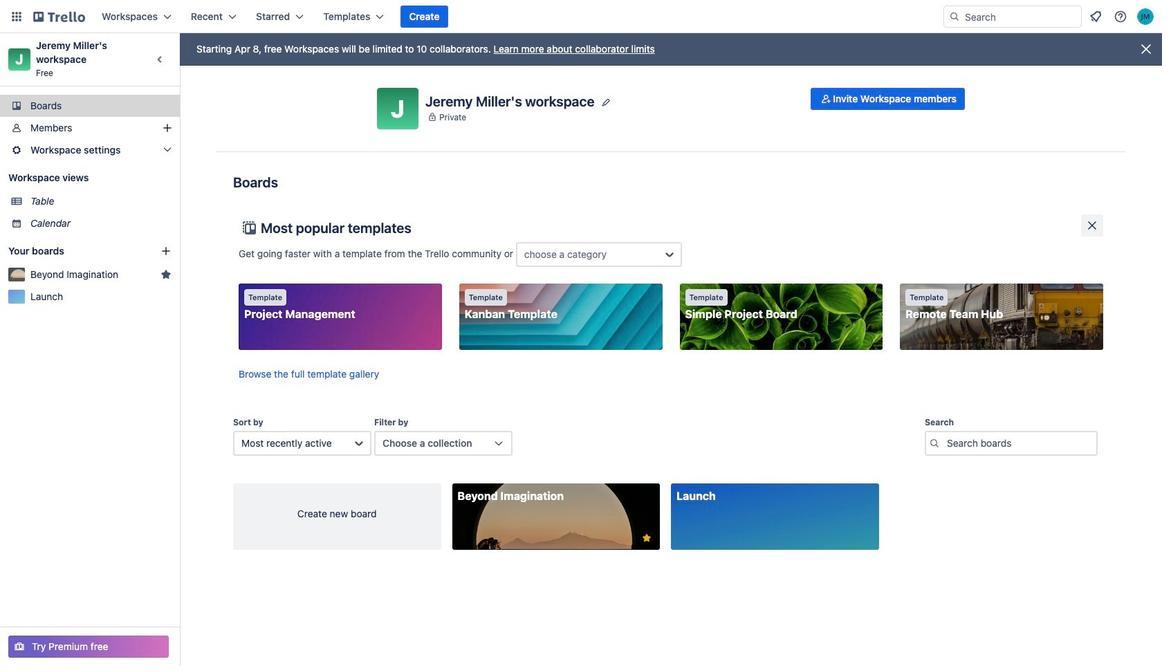 Task type: locate. For each thing, give the bounding box(es) containing it.
your boards with 2 items element
[[8, 243, 140, 260]]

Search field
[[961, 6, 1082, 27]]

sm image
[[820, 92, 833, 106]]

back to home image
[[33, 6, 85, 28]]

add board image
[[161, 246, 172, 257]]

starred icon image
[[161, 269, 172, 280]]

jeremy miller (jeremymiller198) image
[[1138, 8, 1154, 25]]



Task type: describe. For each thing, give the bounding box(es) containing it.
open information menu image
[[1114, 10, 1128, 24]]

0 notifications image
[[1088, 8, 1104, 25]]

Search boards text field
[[925, 431, 1098, 456]]

workspace navigation collapse icon image
[[151, 50, 170, 69]]

click to unstar this board. it will be removed from your starred list. image
[[641, 532, 653, 545]]

search image
[[949, 11, 961, 22]]

primary element
[[0, 0, 1163, 33]]



Task type: vqa. For each thing, say whether or not it's contained in the screenshot.
Starred Icon
yes



